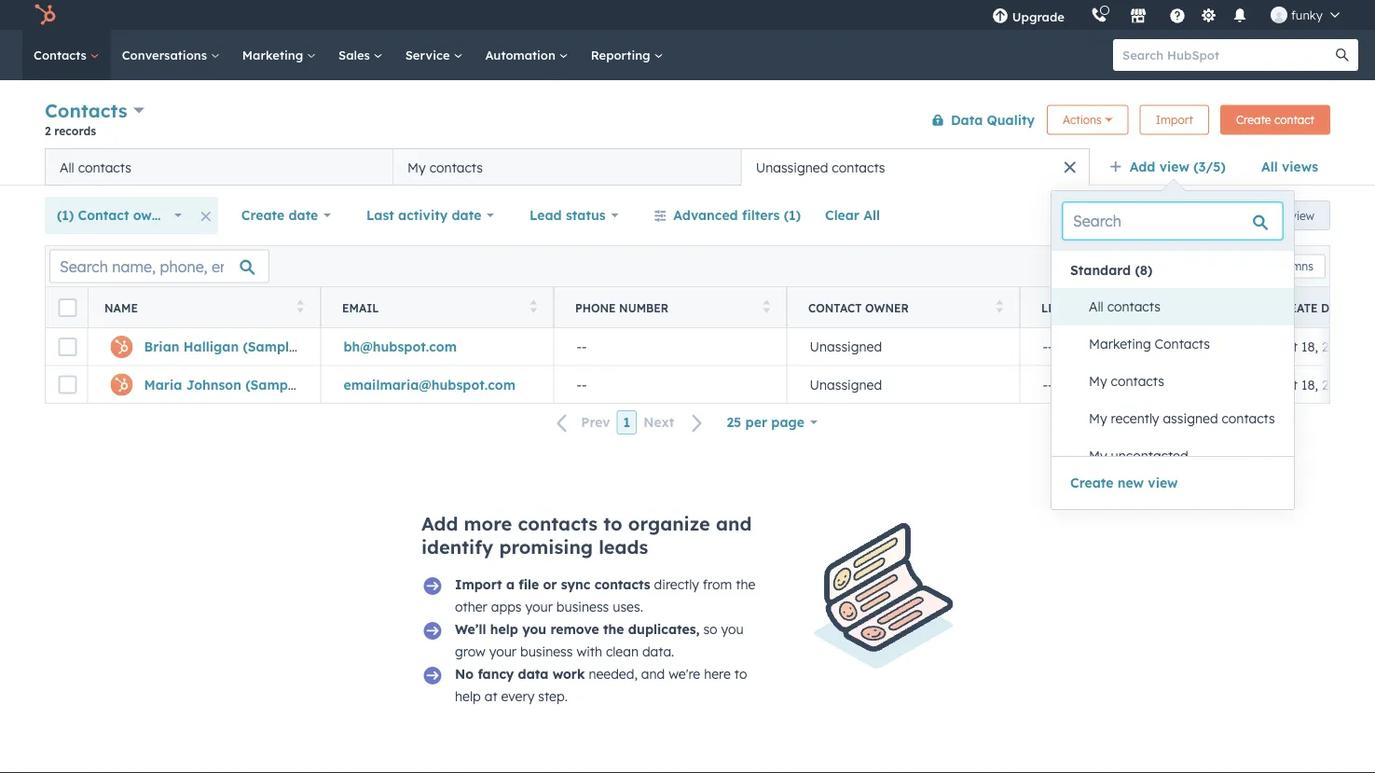 Task type: describe. For each thing, give the bounding box(es) containing it.
status
[[566, 207, 606, 223]]

marketplaces image
[[1130, 8, 1147, 25]]

my recently assigned contacts
[[1089, 410, 1275, 427]]

phone
[[575, 301, 616, 315]]

all down 2 records
[[60, 159, 74, 175]]

0 vertical spatial my contacts button
[[393, 148, 742, 186]]

(md
[[1354, 301, 1375, 315]]

recently
[[1111, 410, 1160, 427]]

step.
[[538, 688, 568, 705]]

0 horizontal spatial all contacts button
[[45, 148, 393, 186]]

service link
[[394, 30, 474, 80]]

my recently assigned contacts button
[[1071, 400, 1294, 437]]

marketing for marketing
[[242, 47, 307, 62]]

add for add more contacts to organize and identify promising leads
[[421, 512, 458, 535]]

my for my contacts button to the right
[[1089, 373, 1108, 389]]

import a file or sync contacts
[[455, 576, 651, 593]]

contact) for emailmaria@hubspot.com
[[303, 376, 359, 393]]

to inside add more contacts to organize and identify promising leads
[[604, 512, 623, 535]]

with
[[577, 643, 602, 660]]

contact) for bh@hubspot.com
[[301, 338, 357, 355]]

create date button
[[229, 197, 343, 234]]

save view button
[[1230, 200, 1331, 230]]

apps
[[491, 599, 522, 615]]

notifications button
[[1224, 0, 1256, 30]]

status
[[1075, 301, 1117, 315]]

unassigned contacts button
[[742, 148, 1090, 186]]

data.
[[642, 643, 674, 660]]

1 vertical spatial contact
[[808, 301, 862, 315]]

last
[[367, 207, 394, 223]]

standard (8)
[[1071, 262, 1153, 278]]

so
[[703, 621, 718, 637]]

new
[[1118, 475, 1144, 491]]

create for create date (md
[[1275, 301, 1318, 315]]

every
[[501, 688, 535, 705]]

date inside create date popup button
[[289, 207, 318, 223]]

next button
[[637, 410, 715, 435]]

actions
[[1063, 113, 1102, 127]]

view for save
[[1291, 208, 1315, 222]]

(1) contact owner
[[57, 207, 173, 223]]

so you grow your business with clean data.
[[455, 621, 744, 660]]

help image
[[1169, 8, 1186, 25]]

bh@hubspot.com link
[[344, 338, 457, 355]]

press to sort. image for contact owner
[[996, 300, 1003, 313]]

directly
[[654, 576, 699, 593]]

1
[[623, 414, 631, 430]]

Search name, phone, email addresses, or company search field
[[49, 249, 269, 283]]

lead for lead status
[[1042, 301, 1072, 315]]

1 horizontal spatial my contacts button
[[1071, 363, 1294, 400]]

export
[[1176, 259, 1211, 273]]

contacts down records
[[78, 159, 131, 175]]

1 press to sort. element from the left
[[297, 300, 304, 316]]

my uncontacted button
[[1071, 437, 1294, 475]]

reporting
[[591, 47, 654, 62]]

funky town image
[[1271, 7, 1288, 23]]

1 press to sort. image from the left
[[297, 300, 304, 313]]

organize
[[628, 512, 710, 535]]

other
[[455, 599, 488, 615]]

1 button
[[617, 410, 637, 435]]

needed,
[[589, 666, 638, 682]]

contacts button
[[45, 97, 145, 124]]

prev button
[[546, 410, 617, 435]]

and inside add more contacts to organize and identify promising leads
[[716, 512, 752, 535]]

oct for emailmaria@hubspot.com
[[1276, 376, 1298, 393]]

unassigned inside button
[[756, 159, 828, 175]]

contacts inside button
[[832, 159, 885, 175]]

create contact
[[1236, 113, 1315, 127]]

1 you from the left
[[522, 621, 547, 637]]

all views
[[1262, 159, 1319, 175]]

emailmaria@hubspot.com
[[344, 376, 516, 393]]

(sample for johnson
[[245, 376, 299, 393]]

contacts up recently
[[1111, 373, 1165, 389]]

uses.
[[613, 599, 643, 615]]

menu containing funky
[[979, 0, 1353, 30]]

emailmaria@hubspot.com button
[[321, 366, 554, 403]]

contact
[[1275, 113, 1315, 127]]

reporting link
[[580, 30, 675, 80]]

2
[[45, 124, 51, 138]]

import for import a file or sync contacts
[[455, 576, 502, 593]]

here
[[704, 666, 731, 682]]

help inside "needed, and we're here to help at every step."
[[455, 688, 481, 705]]

18, for emailmaria@hubspot.com
[[1302, 376, 1319, 393]]

contacts inside marketing contacts button
[[1155, 336, 1210, 352]]

(1) inside popup button
[[57, 207, 74, 223]]

to inside "needed, and we're here to help at every step."
[[735, 666, 747, 682]]

unassigned button for bh@hubspot.com
[[787, 328, 1020, 366]]

add for add view (3/5)
[[1130, 159, 1156, 175]]

all left the 'views'
[[1262, 159, 1278, 175]]

1 horizontal spatial owner
[[865, 301, 909, 315]]

18, for bh@hubspot.com
[[1302, 338, 1319, 355]]

create new view
[[1071, 475, 1178, 491]]

advanced filters (1)
[[674, 207, 801, 223]]

all down standard
[[1089, 298, 1104, 315]]

2023 for bh@hubspot.com
[[1322, 338, 1351, 355]]

settings image
[[1201, 8, 1217, 25]]

we'll help you remove the duplicates,
[[455, 621, 700, 637]]

johnson
[[186, 376, 241, 393]]

contacts inside add more contacts to organize and identify promising leads
[[518, 512, 598, 535]]

unassigned contacts
[[756, 159, 885, 175]]

contacts down (8)
[[1107, 298, 1161, 315]]

oct 18, 2023 for bh@hubspot.com
[[1276, 338, 1351, 355]]

pagination navigation
[[546, 410, 715, 435]]

quality
[[987, 111, 1035, 128]]

uncontacted
[[1111, 448, 1189, 464]]

clean
[[606, 643, 639, 660]]

-- button up next button
[[554, 366, 787, 403]]

oct 18, 2023 for emailmaria@hubspot.com
[[1276, 376, 1351, 393]]

edit columns
[[1246, 259, 1314, 273]]

my for the my recently assigned contacts button at right
[[1089, 410, 1108, 427]]

add view (3/5) button
[[1097, 148, 1249, 186]]

save
[[1262, 208, 1288, 222]]

a
[[506, 576, 515, 593]]

marketing contacts button
[[1071, 325, 1294, 363]]

phone number
[[575, 301, 669, 315]]

clear all
[[825, 207, 880, 223]]

and inside "needed, and we're here to help at every step."
[[641, 666, 665, 682]]

clear
[[825, 207, 860, 223]]

calling icon image
[[1091, 7, 1108, 24]]

(sample for halligan
[[243, 338, 297, 355]]

unassigned button for emailmaria@hubspot.com
[[787, 366, 1020, 403]]

fancy
[[478, 666, 514, 682]]

sync
[[561, 576, 591, 593]]

identify
[[421, 535, 494, 559]]

calling icon button
[[1083, 3, 1115, 27]]

my contacts for top my contacts button
[[408, 159, 483, 175]]

needed, and we're here to help at every step.
[[455, 666, 747, 705]]

no
[[455, 666, 474, 682]]



Task type: vqa. For each thing, say whether or not it's contained in the screenshot.
Days for Last 14 Days
no



Task type: locate. For each thing, give the bounding box(es) containing it.
1 date from the left
[[289, 207, 318, 223]]

date right activity
[[452, 207, 481, 223]]

Search search field
[[1063, 202, 1283, 240]]

we'll
[[455, 621, 486, 637]]

1 horizontal spatial lead
[[1042, 301, 1072, 315]]

1 vertical spatial 18,
[[1302, 376, 1319, 393]]

25 per page button
[[715, 404, 830, 441]]

my up activity
[[408, 159, 426, 175]]

halligan
[[183, 338, 239, 355]]

hubspot image
[[34, 4, 56, 26]]

my for my uncontacted button
[[1089, 448, 1108, 464]]

2023 for emailmaria@hubspot.com
[[1322, 376, 1351, 393]]

from
[[703, 576, 732, 593]]

create date
[[241, 207, 318, 223]]

2 unassigned button from the top
[[787, 366, 1020, 403]]

1 vertical spatial all contacts
[[1089, 298, 1161, 315]]

owner
[[133, 207, 173, 223], [865, 301, 909, 315]]

0 vertical spatial add
[[1130, 159, 1156, 175]]

my contacts for my contacts button to the right
[[1089, 373, 1165, 389]]

0 horizontal spatial help
[[455, 688, 481, 705]]

help down apps
[[490, 621, 518, 637]]

lead status button
[[518, 197, 631, 234]]

my contacts button up lead status
[[393, 148, 742, 186]]

unassigned button
[[787, 328, 1020, 366], [787, 366, 1020, 403]]

18,
[[1302, 338, 1319, 355], [1302, 376, 1319, 393]]

help button
[[1162, 0, 1194, 30]]

1 horizontal spatial press to sort. image
[[996, 300, 1003, 313]]

2 vertical spatial contacts
[[1155, 336, 1210, 352]]

contact
[[78, 207, 129, 223], [808, 301, 862, 315]]

1 vertical spatial help
[[455, 688, 481, 705]]

duplicates,
[[628, 621, 700, 637]]

import up other
[[455, 576, 502, 593]]

1 horizontal spatial and
[[716, 512, 752, 535]]

add inside add more contacts to organize and identify promising leads
[[421, 512, 458, 535]]

1 vertical spatial and
[[641, 666, 665, 682]]

1 vertical spatial import
[[455, 576, 502, 593]]

0 horizontal spatial my contacts button
[[393, 148, 742, 186]]

press to sort. image
[[297, 300, 304, 313], [763, 300, 770, 313]]

0 vertical spatial 2023
[[1322, 338, 1351, 355]]

(1) down 2 records
[[57, 207, 74, 223]]

sales link
[[327, 30, 394, 80]]

0 vertical spatial contact
[[78, 207, 129, 223]]

my inside the my recently assigned contacts button
[[1089, 410, 1108, 427]]

2 records
[[45, 124, 96, 138]]

assigned
[[1163, 410, 1218, 427]]

edit columns button
[[1234, 254, 1326, 278]]

view inside 'button'
[[1148, 475, 1178, 491]]

0 horizontal spatial lead
[[530, 207, 562, 223]]

work
[[553, 666, 585, 682]]

0 vertical spatial oct
[[1276, 338, 1298, 355]]

25 per page
[[727, 414, 805, 430]]

grow
[[455, 643, 486, 660]]

your inside so you grow your business with clean data.
[[489, 643, 517, 660]]

data quality button
[[919, 101, 1036, 138]]

2 2023 from the top
[[1322, 376, 1351, 393]]

directly from the other apps your business uses.
[[455, 576, 756, 615]]

create inside popup button
[[241, 207, 285, 223]]

to right here
[[735, 666, 747, 682]]

conversations
[[122, 47, 211, 62]]

my down marketing contacts at top right
[[1089, 373, 1108, 389]]

-- button up recently
[[1020, 366, 1253, 403]]

my contacts button up my recently assigned contacts
[[1071, 363, 1294, 400]]

menu
[[979, 0, 1353, 30]]

import up add view (3/5)
[[1156, 113, 1193, 127]]

1 press to sort. image from the left
[[530, 300, 537, 313]]

1 18, from the top
[[1302, 338, 1319, 355]]

0 vertical spatial the
[[736, 576, 756, 593]]

contacts inside contacts link
[[34, 47, 90, 62]]

0 horizontal spatial (1)
[[57, 207, 74, 223]]

1 vertical spatial (sample
[[245, 376, 299, 393]]

to
[[604, 512, 623, 535], [735, 666, 747, 682]]

you right so
[[721, 621, 744, 637]]

save view
[[1262, 208, 1315, 222]]

1 horizontal spatial add
[[1130, 159, 1156, 175]]

1 vertical spatial 2023
[[1322, 376, 1351, 393]]

-- button
[[554, 328, 787, 366], [1020, 328, 1253, 366], [554, 366, 787, 403], [1020, 366, 1253, 403]]

press to sort. element left email
[[297, 300, 304, 316]]

1 vertical spatial owner
[[865, 301, 909, 315]]

1 vertical spatial to
[[735, 666, 747, 682]]

press to sort. image for email
[[530, 300, 537, 313]]

automation link
[[474, 30, 580, 80]]

0 vertical spatial help
[[490, 621, 518, 637]]

create for create contact
[[1236, 113, 1272, 127]]

press to sort. element for contact owner
[[996, 300, 1003, 316]]

add more contacts to organize and identify promising leads
[[421, 512, 752, 559]]

create for create new view
[[1071, 475, 1114, 491]]

-- button down number
[[554, 328, 787, 366]]

prev
[[581, 414, 610, 431]]

contacts up import a file or sync contacts
[[518, 512, 598, 535]]

1 vertical spatial my contacts button
[[1071, 363, 1294, 400]]

0 vertical spatial to
[[604, 512, 623, 535]]

2 vertical spatial view
[[1148, 475, 1178, 491]]

lead inside popup button
[[530, 207, 562, 223]]

1 unassigned button from the top
[[787, 328, 1020, 366]]

all contacts for the rightmost the all contacts button
[[1089, 298, 1161, 315]]

1 horizontal spatial my contacts
[[1089, 373, 1165, 389]]

contact up search name, phone, email addresses, or company search box on the top of the page
[[78, 207, 129, 223]]

1 2023 from the top
[[1322, 338, 1351, 355]]

all contacts button down standard (8) 'button'
[[1071, 288, 1294, 325]]

activity
[[398, 207, 448, 223]]

the up clean
[[603, 621, 624, 637]]

my
[[408, 159, 426, 175], [1089, 373, 1108, 389], [1089, 410, 1108, 427], [1089, 448, 1108, 464]]

1 horizontal spatial your
[[525, 599, 553, 615]]

conversations link
[[111, 30, 231, 80]]

upgrade
[[1013, 9, 1065, 24]]

(sample down brian halligan (sample contact)
[[245, 376, 299, 393]]

my up create new view
[[1089, 448, 1108, 464]]

view down uncontacted
[[1148, 475, 1178, 491]]

(1) contact owner button
[[45, 197, 194, 234]]

import inside button
[[1156, 113, 1193, 127]]

and down data.
[[641, 666, 665, 682]]

contact owner
[[808, 301, 909, 315]]

1 horizontal spatial press to sort. image
[[763, 300, 770, 313]]

contacts banner
[[45, 96, 1331, 148]]

1 vertical spatial view
[[1291, 208, 1315, 222]]

oct for bh@hubspot.com
[[1276, 338, 1298, 355]]

3 press to sort. element from the left
[[763, 300, 770, 316]]

1 horizontal spatial help
[[490, 621, 518, 637]]

press to sort. element left phone
[[530, 300, 537, 316]]

data quality
[[951, 111, 1035, 128]]

(sample up maria johnson (sample contact) link
[[243, 338, 297, 355]]

0 horizontal spatial and
[[641, 666, 665, 682]]

view
[[1160, 159, 1190, 175], [1291, 208, 1315, 222], [1148, 475, 1178, 491]]

1 horizontal spatial date
[[452, 207, 481, 223]]

help down no
[[455, 688, 481, 705]]

1 oct from the top
[[1276, 338, 1298, 355]]

create date (md
[[1275, 301, 1375, 315]]

1 vertical spatial oct 18, 2023
[[1276, 376, 1351, 393]]

date inside last activity date popup button
[[452, 207, 481, 223]]

and up from
[[716, 512, 752, 535]]

all contacts button up create date
[[45, 148, 393, 186]]

all views link
[[1249, 148, 1331, 186]]

1 vertical spatial unassigned
[[810, 338, 882, 355]]

export button
[[1164, 254, 1223, 278]]

contacts up clear all
[[832, 159, 885, 175]]

last activity date
[[367, 207, 481, 223]]

contacts
[[78, 159, 131, 175], [430, 159, 483, 175], [832, 159, 885, 175], [1107, 298, 1161, 315], [1111, 373, 1165, 389], [1222, 410, 1275, 427], [518, 512, 598, 535], [595, 576, 651, 593]]

per
[[746, 414, 767, 430]]

0 vertical spatial lead
[[530, 207, 562, 223]]

business inside so you grow your business with clean data.
[[520, 643, 573, 660]]

your down the file
[[525, 599, 553, 615]]

1 horizontal spatial the
[[736, 576, 756, 593]]

all contacts down records
[[60, 159, 131, 175]]

2 press to sort. element from the left
[[530, 300, 537, 316]]

0 horizontal spatial all contacts
[[60, 159, 131, 175]]

service
[[405, 47, 454, 62]]

unassigned for emailmaria@hubspot.com
[[810, 376, 882, 393]]

view right the save
[[1291, 208, 1315, 222]]

add inside dropdown button
[[1130, 159, 1156, 175]]

1 horizontal spatial import
[[1156, 113, 1193, 127]]

maria
[[144, 376, 182, 393]]

press to sort. image left phone
[[530, 300, 537, 313]]

0 vertical spatial contact)
[[301, 338, 357, 355]]

next
[[644, 414, 675, 431]]

-- button down status
[[1020, 328, 1253, 366]]

0 vertical spatial owner
[[133, 207, 173, 223]]

date
[[1321, 301, 1351, 315]]

contacts down standard (8) 'button'
[[1155, 336, 1210, 352]]

contacts up 'uses.'
[[595, 576, 651, 593]]

press to sort. element
[[297, 300, 304, 316], [530, 300, 537, 316], [763, 300, 770, 316], [996, 300, 1003, 316]]

press to sort. image left lead status
[[996, 300, 1003, 313]]

(1) inside "button"
[[784, 207, 801, 223]]

your inside directly from the other apps your business uses.
[[525, 599, 553, 615]]

contact down clear
[[808, 301, 862, 315]]

1 horizontal spatial to
[[735, 666, 747, 682]]

lead for lead status
[[530, 207, 562, 223]]

contact)
[[301, 338, 357, 355], [303, 376, 359, 393]]

all contacts down the standard (8)
[[1089, 298, 1161, 315]]

contacts up records
[[45, 99, 127, 122]]

business up data
[[520, 643, 573, 660]]

0 horizontal spatial date
[[289, 207, 318, 223]]

(1) right "filters"
[[784, 207, 801, 223]]

to left the organize
[[604, 512, 623, 535]]

brian halligan (sample contact) link
[[144, 338, 357, 355]]

create for create date
[[241, 207, 285, 223]]

1 horizontal spatial all contacts button
[[1071, 288, 1294, 325]]

0 horizontal spatial import
[[455, 576, 502, 593]]

2 vertical spatial unassigned
[[810, 376, 882, 393]]

lead status
[[1042, 301, 1117, 315]]

marketing
[[242, 47, 307, 62], [1089, 336, 1151, 352]]

the right from
[[736, 576, 756, 593]]

Search HubSpot search field
[[1113, 39, 1342, 71]]

2 oct 18, 2023 from the top
[[1276, 376, 1351, 393]]

my inside my uncontacted button
[[1089, 448, 1108, 464]]

2 press to sort. image from the left
[[996, 300, 1003, 313]]

standard (8) button
[[1052, 255, 1294, 286]]

4 press to sort. element from the left
[[996, 300, 1003, 316]]

marketing for marketing contacts
[[1089, 336, 1151, 352]]

no fancy data work
[[455, 666, 585, 682]]

press to sort. element left contact owner
[[763, 300, 770, 316]]

1 (1) from the left
[[57, 207, 74, 223]]

view inside dropdown button
[[1160, 159, 1190, 175]]

0 horizontal spatial press to sort. image
[[530, 300, 537, 313]]

1 vertical spatial the
[[603, 621, 624, 637]]

press to sort. element for phone number
[[763, 300, 770, 316]]

1 vertical spatial oct
[[1276, 376, 1298, 393]]

1 vertical spatial contacts
[[45, 99, 127, 122]]

my for top my contacts button
[[408, 159, 426, 175]]

marketing inside button
[[1089, 336, 1151, 352]]

0 horizontal spatial contact
[[78, 207, 129, 223]]

press to sort. element left lead status
[[996, 300, 1003, 316]]

0 horizontal spatial your
[[489, 643, 517, 660]]

you left remove
[[522, 621, 547, 637]]

0 vertical spatial marketing
[[242, 47, 307, 62]]

1 horizontal spatial marketing
[[1089, 336, 1151, 352]]

lead status
[[530, 207, 606, 223]]

1 vertical spatial contact)
[[303, 376, 359, 393]]

all contacts for the leftmost the all contacts button
[[60, 159, 131, 175]]

data
[[518, 666, 549, 682]]

0 horizontal spatial owner
[[133, 207, 173, 223]]

0 vertical spatial contacts
[[34, 47, 90, 62]]

remove
[[551, 621, 599, 637]]

more
[[464, 512, 512, 535]]

create contact button
[[1221, 105, 1331, 135]]

0 vertical spatial oct 18, 2023
[[1276, 338, 1351, 355]]

press to sort. image left email
[[297, 300, 304, 313]]

my left recently
[[1089, 410, 1108, 427]]

2 date from the left
[[452, 207, 481, 223]]

press to sort. image down "filters"
[[763, 300, 770, 313]]

advanced
[[674, 207, 738, 223]]

views
[[1282, 159, 1319, 175]]

0 horizontal spatial you
[[522, 621, 547, 637]]

0 horizontal spatial add
[[421, 512, 458, 535]]

0 horizontal spatial to
[[604, 512, 623, 535]]

owner inside popup button
[[133, 207, 173, 223]]

date left last
[[289, 207, 318, 223]]

last activity date button
[[354, 197, 506, 234]]

my contacts up recently
[[1089, 373, 1165, 389]]

1 vertical spatial my contacts
[[1089, 373, 1165, 389]]

0 vertical spatial all contacts button
[[45, 148, 393, 186]]

1 horizontal spatial all contacts
[[1089, 298, 1161, 315]]

you inside so you grow your business with clean data.
[[721, 621, 744, 637]]

marketing link
[[231, 30, 327, 80]]

2 18, from the top
[[1302, 376, 1319, 393]]

marketing down status
[[1089, 336, 1151, 352]]

create inside 'button'
[[1071, 475, 1114, 491]]

leads
[[599, 535, 648, 559]]

view inside button
[[1291, 208, 1315, 222]]

view left (3/5)
[[1160, 159, 1190, 175]]

business up we'll help you remove the duplicates,
[[557, 599, 609, 615]]

0 vertical spatial your
[[525, 599, 553, 615]]

1 vertical spatial your
[[489, 643, 517, 660]]

press to sort. element for email
[[530, 300, 537, 316]]

the inside directly from the other apps your business uses.
[[736, 576, 756, 593]]

upgrade image
[[992, 8, 1009, 25]]

notifications image
[[1232, 8, 1249, 25]]

oct 18, 2023
[[1276, 338, 1351, 355], [1276, 376, 1351, 393]]

bh@hubspot.com button
[[321, 328, 554, 366]]

1 vertical spatial add
[[421, 512, 458, 535]]

your up fancy
[[489, 643, 517, 660]]

clear all button
[[813, 197, 892, 234]]

0 vertical spatial business
[[557, 599, 609, 615]]

1 vertical spatial lead
[[1042, 301, 1072, 315]]

0 horizontal spatial my contacts
[[408, 159, 483, 175]]

0 vertical spatial view
[[1160, 159, 1190, 175]]

0 horizontal spatial marketing
[[242, 47, 307, 62]]

search image
[[1336, 48, 1349, 62]]

name
[[104, 301, 138, 315]]

my contacts up last activity date popup button at the left of page
[[408, 159, 483, 175]]

contacts up last activity date popup button at the left of page
[[430, 159, 483, 175]]

0 vertical spatial (sample
[[243, 338, 297, 355]]

1 vertical spatial all contacts button
[[1071, 288, 1294, 325]]

my contacts button
[[393, 148, 742, 186], [1071, 363, 1294, 400]]

1 horizontal spatial contact
[[808, 301, 862, 315]]

0 vertical spatial all contacts
[[60, 159, 131, 175]]

business inside directly from the other apps your business uses.
[[557, 599, 609, 615]]

contacts right assigned
[[1222, 410, 1275, 427]]

create inside button
[[1236, 113, 1272, 127]]

2 press to sort. image from the left
[[763, 300, 770, 313]]

contact) down the bh@hubspot.com
[[303, 376, 359, 393]]

contact) down email
[[301, 338, 357, 355]]

2 (1) from the left
[[784, 207, 801, 223]]

press to sort. image
[[530, 300, 537, 313], [996, 300, 1003, 313]]

contacts inside contacts popup button
[[45, 99, 127, 122]]

funky button
[[1260, 0, 1351, 30]]

contact inside popup button
[[78, 207, 129, 223]]

add left more
[[421, 512, 458, 535]]

1 horizontal spatial you
[[721, 621, 744, 637]]

brian
[[144, 338, 179, 355]]

all right clear
[[864, 207, 880, 223]]

contacts down hubspot link on the top of the page
[[34, 47, 90, 62]]

view for add
[[1160, 159, 1190, 175]]

marketing left sales
[[242, 47, 307, 62]]

1 vertical spatial business
[[520, 643, 573, 660]]

settings link
[[1197, 5, 1221, 25]]

and
[[716, 512, 752, 535], [641, 666, 665, 682]]

0 vertical spatial unassigned
[[756, 159, 828, 175]]

file
[[519, 576, 539, 593]]

import for import
[[1156, 113, 1193, 127]]

brian halligan (sample contact)
[[144, 338, 357, 355]]

add down import button
[[1130, 159, 1156, 175]]

1 oct 18, 2023 from the top
[[1276, 338, 1351, 355]]

2 oct from the top
[[1276, 376, 1298, 393]]

0 vertical spatial my contacts
[[408, 159, 483, 175]]

funky
[[1291, 7, 1323, 22]]

data
[[951, 111, 983, 128]]

all inside button
[[864, 207, 880, 223]]

0 vertical spatial and
[[716, 512, 752, 535]]

1 horizontal spatial (1)
[[784, 207, 801, 223]]

0 vertical spatial import
[[1156, 113, 1193, 127]]

0 horizontal spatial press to sort. image
[[297, 300, 304, 313]]

2 you from the left
[[721, 621, 744, 637]]

unassigned for bh@hubspot.com
[[810, 338, 882, 355]]

contacts link
[[22, 30, 111, 80]]

0 horizontal spatial the
[[603, 621, 624, 637]]

0 vertical spatial 18,
[[1302, 338, 1319, 355]]

we're
[[669, 666, 701, 682]]

1 vertical spatial marketing
[[1089, 336, 1151, 352]]



